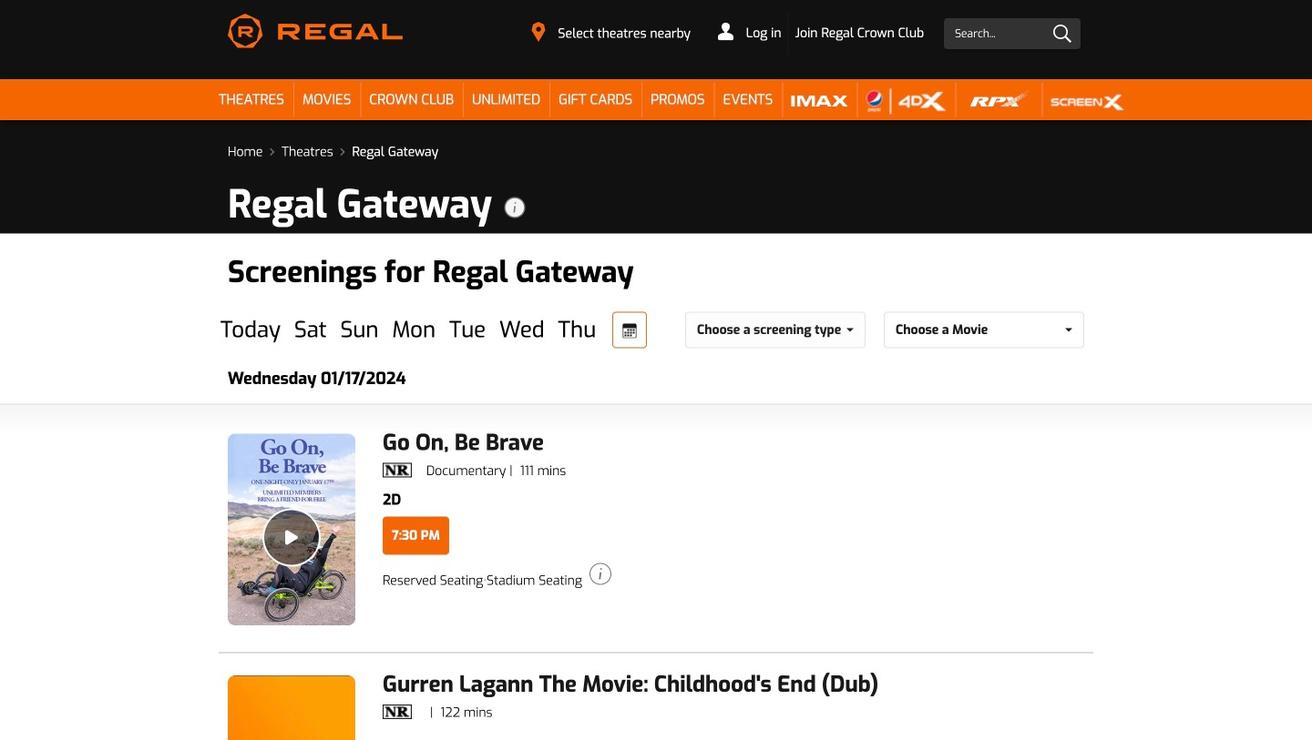 Task type: describe. For each thing, give the bounding box(es) containing it.
regal image
[[228, 14, 403, 48]]

showtime details image
[[589, 564, 611, 586]]

map marker icon image
[[532, 22, 546, 42]]

stadium element
[[487, 573, 582, 590]]

not rated. image
[[383, 705, 412, 720]]

user icon image
[[718, 22, 734, 40]]

screenx image
[[1051, 87, 1124, 115]]

screening type: 2d element
[[383, 491, 401, 510]]



Task type: locate. For each thing, give the bounding box(es) containing it.
reserved-selected element
[[383, 573, 483, 590]]

cinema info image
[[504, 197, 526, 219]]

not rated. image
[[383, 464, 412, 478]]

pepsi 4dx logo image
[[866, 87, 946, 115]]

go on, be brave image
[[228, 434, 355, 626]]

pick a date image
[[622, 324, 637, 338]]

Search... text field
[[944, 18, 1081, 49]]

rpx - regal premium experience image
[[965, 87, 1033, 115]]

imax image
[[791, 87, 848, 115]]



Task type: vqa. For each thing, say whether or not it's contained in the screenshot.
events
no



